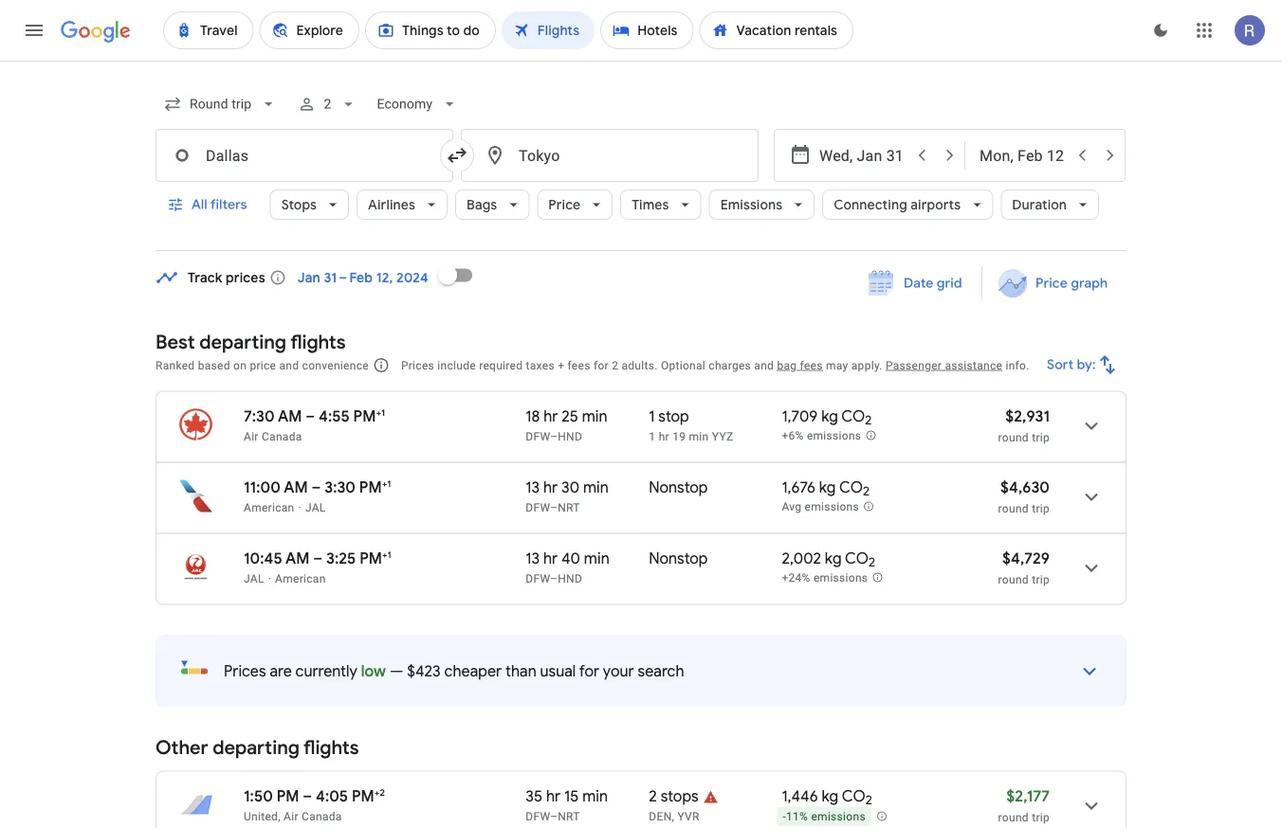 Task type: vqa. For each thing, say whether or not it's contained in the screenshot.
second NONSTOP from the bottom
yes



Task type: describe. For each thing, give the bounding box(es) containing it.
1 vertical spatial for
[[579, 662, 599, 681]]

main menu image
[[23, 19, 46, 42]]

pm for 3:25 pm
[[360, 549, 382, 568]]

nonstop for 13 hr 40 min
[[649, 549, 708, 568]]

than
[[505, 662, 536, 681]]

other departing flights
[[156, 736, 359, 760]]

min for 35 hr 15 min
[[582, 787, 608, 806]]

Departure time: 7:30 AM. text field
[[244, 407, 302, 426]]

emissions
[[720, 196, 782, 213]]

1 down "1 stop flight." element on the right of the page
[[649, 430, 656, 443]]

track prices
[[188, 269, 265, 286]]

2 inside 1,446 kg co 2
[[865, 793, 872, 809]]

main content containing best departing flights
[[156, 253, 1126, 829]]

price graph button
[[986, 266, 1123, 301]]

total duration 18 hr 25 min. element
[[526, 407, 649, 429]]

2024
[[396, 269, 428, 286]]

total duration 13 hr 40 min. element
[[526, 549, 649, 571]]

1 vertical spatial american
[[275, 572, 326, 586]]

1,446
[[782, 787, 818, 806]]

connecting airports button
[[822, 182, 993, 228]]

1 for 13 hr 40 min
[[387, 549, 391, 561]]

3:25
[[326, 549, 356, 568]]

$4,729 round trip
[[998, 549, 1050, 586]]

1,709
[[782, 407, 818, 426]]

4:05
[[316, 787, 348, 806]]

Arrival time: 4:55 PM on  Thursday, February 1. text field
[[319, 407, 385, 426]]

on
[[233, 359, 247, 372]]

date grid
[[904, 275, 962, 292]]

35 hr 15 min dfw – nrt
[[526, 787, 608, 824]]

18
[[526, 407, 540, 426]]

apply.
[[851, 359, 883, 372]]

stops
[[661, 787, 699, 806]]

price for price
[[548, 196, 581, 213]]

prices
[[226, 269, 265, 286]]

2 button
[[289, 82, 365, 127]]

co for 1,446
[[842, 787, 865, 806]]

airports
[[911, 196, 961, 213]]

find the best price region
[[156, 253, 1126, 316]]

30
[[561, 478, 579, 497]]

by:
[[1077, 357, 1096, 374]]

$4,729
[[1002, 549, 1050, 568]]

co for 2,002
[[845, 549, 869, 568]]

co for 1,676
[[839, 478, 863, 497]]

2,002
[[782, 549, 821, 568]]

hr for 13 hr 40 min
[[543, 549, 558, 568]]

min for 13 hr 30 min
[[583, 478, 609, 497]]

duration button
[[1001, 182, 1099, 228]]

price graph
[[1035, 275, 1108, 292]]

1 for 13 hr 30 min
[[387, 478, 391, 490]]

bag
[[777, 359, 797, 372]]

ranked based on price and convenience
[[156, 359, 369, 372]]

40
[[561, 549, 580, 568]]

prices are currently low — $423 cheaper than usual for your search
[[224, 662, 684, 681]]

+ right taxes
[[558, 359, 564, 372]]

hnd for 40
[[558, 572, 582, 586]]

7:30
[[244, 407, 275, 426]]

2 and from the left
[[754, 359, 774, 372]]

0 vertical spatial american
[[244, 501, 294, 514]]

—
[[390, 662, 403, 681]]

0 vertical spatial for
[[594, 359, 609, 372]]

bags
[[467, 196, 497, 213]]

2177 US dollars text field
[[1006, 787, 1050, 806]]

+24% emissions
[[782, 572, 868, 585]]

13 for 13 hr 30 min
[[526, 478, 540, 497]]

passenger
[[886, 359, 942, 372]]

min for 18 hr 25 min
[[582, 407, 607, 426]]

+24%
[[782, 572, 810, 585]]

min inside 1 stop 1 hr 19 min yyz
[[689, 430, 709, 443]]

emissions for 2,002
[[814, 572, 868, 585]]

optional
[[661, 359, 706, 372]]

prices for prices include required taxes + fees for 2 adults. optional charges and bag fees may apply. passenger assistance
[[401, 359, 434, 372]]

– left the 3:30
[[311, 478, 321, 497]]

your
[[603, 662, 634, 681]]

19
[[672, 430, 686, 443]]

sort by:
[[1047, 357, 1096, 374]]

prices include required taxes + fees for 2 adults. optional charges and bag fees may apply. passenger assistance
[[401, 359, 1002, 372]]

yyz
[[712, 430, 733, 443]]

2 inside popup button
[[324, 96, 331, 112]]

nonstop flight. element for 13 hr 40 min
[[649, 549, 708, 571]]

united, air canada
[[244, 810, 342, 824]]

departing for other
[[213, 736, 299, 760]]

am for 11:00 am
[[284, 478, 308, 497]]

am for 10:45 am
[[285, 549, 310, 568]]

emissions for 1,676
[[805, 501, 859, 514]]

2 inside the 1,676 kg co 2
[[863, 484, 870, 500]]

25
[[562, 407, 578, 426]]

13 for 13 hr 40 min
[[526, 549, 540, 568]]

avg
[[782, 501, 802, 514]]

1,676
[[782, 478, 815, 497]]

Departure text field
[[819, 130, 907, 181]]

round for $2,177
[[998, 811, 1029, 824]]

den , yvr
[[649, 810, 699, 824]]

leaves dallas/fort worth international airport at 10:45 am on wednesday, january 31 and arrives at haneda airport at 3:25 pm on thursday, february 1. element
[[244, 549, 391, 568]]

none search field containing all filters
[[156, 82, 1126, 251]]

1:50 pm – 4:05 pm + 2
[[244, 787, 385, 806]]

1 and from the left
[[279, 359, 299, 372]]

currently
[[295, 662, 357, 681]]

leaves dallas/fort worth international airport at 11:00 am on wednesday, january 31 and arrives at narita international airport at 3:30 pm on thursday, february 1. element
[[244, 478, 391, 497]]

den
[[649, 810, 672, 824]]

flight details. leaves dallas/fort worth international airport at 10:45 am on wednesday, january 31 and arrives at haneda airport at 3:25 pm on thursday, february 1. image
[[1069, 546, 1114, 591]]

2,002 kg co 2
[[782, 549, 875, 571]]

track
[[188, 269, 222, 286]]

nonstop for 13 hr 30 min
[[649, 478, 708, 497]]

best
[[156, 330, 195, 354]]

+ for 4:55 pm
[[376, 407, 381, 419]]

include
[[437, 359, 476, 372]]

layover (1 of 1) is a 1 hr 19 min layover at toronto pearson international airport in toronto. element
[[649, 429, 772, 444]]

11:00 am – 3:30 pm + 1
[[244, 478, 391, 497]]

more details image
[[1067, 649, 1112, 695]]

all filters button
[[156, 182, 262, 228]]

Departure time: 10:45 AM. text field
[[244, 549, 310, 568]]

avg emissions
[[782, 501, 859, 514]]

– left 3:25
[[313, 549, 323, 568]]

0 vertical spatial canada
[[262, 430, 302, 443]]

jan 31 – feb 12, 2024
[[298, 269, 428, 286]]

leaves dallas/fort worth international airport at 1:50 pm on wednesday, january 31 and arrives at narita international airport at 4:05 pm on friday, february 2. element
[[244, 787, 385, 806]]

0 horizontal spatial jal
[[244, 572, 264, 586]]

– left 4:05
[[303, 787, 312, 806]]

dfw for 18 hr 25 min
[[526, 430, 550, 443]]

1 vertical spatial canada
[[302, 810, 342, 824]]

2 fees from the left
[[800, 359, 823, 372]]

,
[[672, 810, 674, 824]]

emissions down 1,446 kg co 2
[[811, 811, 866, 824]]

nrt for 15
[[558, 810, 580, 824]]

-
[[783, 811, 786, 824]]

1,446 kg co 2
[[782, 787, 872, 809]]

may
[[826, 359, 848, 372]]

15
[[564, 787, 579, 806]]

sort
[[1047, 357, 1074, 374]]

+ for 3:25 pm
[[382, 549, 387, 561]]

emissions button
[[709, 182, 815, 228]]

pm for 4:05 pm
[[352, 787, 374, 806]]

pm up united, air canada at bottom
[[277, 787, 299, 806]]



Task type: locate. For each thing, give the bounding box(es) containing it.
round
[[998, 431, 1029, 444], [998, 502, 1029, 515], [998, 573, 1029, 586], [998, 811, 1029, 824]]

emissions for 1,709
[[807, 430, 861, 443]]

1 dfw from the top
[[526, 430, 550, 443]]

adults.
[[622, 359, 658, 372]]

flights for best departing flights
[[290, 330, 346, 354]]

co for 1,709
[[841, 407, 865, 426]]

flights up 4:05
[[304, 736, 359, 760]]

1 right the 3:30
[[387, 478, 391, 490]]

0 horizontal spatial prices
[[224, 662, 266, 681]]

1 round from the top
[[998, 431, 1029, 444]]

hr inside 13 hr 30 min dfw – nrt
[[543, 478, 558, 497]]

air
[[244, 430, 259, 443], [284, 810, 298, 824]]

trip down $2,177 "text field" at the bottom right of page
[[1032, 811, 1050, 824]]

+ right the 3:30
[[382, 478, 387, 490]]

+ for 3:30 pm
[[382, 478, 387, 490]]

yvr
[[677, 810, 699, 824]]

None field
[[156, 87, 286, 121], [369, 87, 467, 121], [156, 87, 286, 121], [369, 87, 467, 121]]

round inside $2,931 round trip
[[998, 431, 1029, 444]]

canada down 1:50 pm – 4:05 pm + 2
[[302, 810, 342, 824]]

1 vertical spatial departing
[[213, 736, 299, 760]]

0 vertical spatial am
[[278, 407, 302, 426]]

0 vertical spatial departing
[[199, 330, 286, 354]]

2 inside 1,709 kg co 2
[[865, 413, 872, 429]]

– inside 13 hr 40 min dfw – hnd
[[550, 572, 558, 586]]

– inside 18 hr 25 min dfw – hnd
[[550, 430, 558, 443]]

4 dfw from the top
[[526, 810, 550, 824]]

4 round from the top
[[998, 811, 1029, 824]]

2931 US dollars text field
[[1005, 407, 1050, 426]]

connecting
[[834, 196, 907, 213]]

leaves dallas/fort worth international airport at 7:30 am on wednesday, january 31 and arrives at haneda airport at 4:55 pm on thursday, february 1. element
[[244, 407, 385, 426]]

trip inside $4,729 round trip
[[1032, 573, 1050, 586]]

13 hr 40 min dfw – hnd
[[526, 549, 609, 586]]

price
[[250, 359, 276, 372]]

min inside 18 hr 25 min dfw – hnd
[[582, 407, 607, 426]]

round down $2,177 "text field" at the bottom right of page
[[998, 811, 1029, 824]]

13 inside 13 hr 40 min dfw – hnd
[[526, 549, 540, 568]]

trip for $2,931
[[1032, 431, 1050, 444]]

trip for $2,177
[[1032, 811, 1050, 824]]

min right 19 at the right of the page
[[689, 430, 709, 443]]

$2,931
[[1005, 407, 1050, 426]]

0 horizontal spatial and
[[279, 359, 299, 372]]

2 hnd from the top
[[558, 572, 582, 586]]

round down $2,931
[[998, 431, 1029, 444]]

airlines
[[368, 196, 415, 213]]

air down 7:30
[[244, 430, 259, 443]]

for
[[594, 359, 609, 372], [579, 662, 599, 681]]

kg
[[821, 407, 838, 426], [819, 478, 836, 497], [825, 549, 842, 568], [822, 787, 838, 806]]

hr left 30
[[543, 478, 558, 497]]

13
[[526, 478, 540, 497], [526, 549, 540, 568]]

35
[[526, 787, 542, 806]]

and left bag
[[754, 359, 774, 372]]

pm right the 3:30
[[359, 478, 382, 497]]

12,
[[376, 269, 393, 286]]

min inside 13 hr 40 min dfw – hnd
[[584, 549, 609, 568]]

round inside $4,729 round trip
[[998, 573, 1029, 586]]

learn more about ranking image
[[373, 357, 390, 374]]

trip down $2,931
[[1032, 431, 1050, 444]]

+ inside 1:50 pm – 4:05 pm + 2
[[374, 787, 380, 799]]

duration
[[1012, 196, 1067, 213]]

0 vertical spatial jal
[[305, 501, 326, 514]]

– down total duration 13 hr 40 min. element at the bottom
[[550, 572, 558, 586]]

hr left 40
[[543, 549, 558, 568]]

dfw down total duration 13 hr 40 min. element at the bottom
[[526, 572, 550, 586]]

2 stops flight. element
[[649, 787, 699, 809]]

united,
[[244, 810, 281, 824]]

– left 4:55
[[306, 407, 315, 426]]

assistance
[[945, 359, 1002, 372]]

1 horizontal spatial price
[[1035, 275, 1067, 292]]

min right 25
[[582, 407, 607, 426]]

Departure time: 11:00 AM. text field
[[244, 478, 308, 497]]

jal down the leaves dallas/fort worth international airport at 11:00 am on wednesday, january 31 and arrives at narita international airport at 3:30 pm on thursday, february 1. element
[[305, 501, 326, 514]]

2 inside 1:50 pm – 4:05 pm + 2
[[380, 787, 385, 799]]

prices
[[401, 359, 434, 372], [224, 662, 266, 681]]

fees right taxes
[[568, 359, 590, 372]]

2
[[324, 96, 331, 112], [612, 359, 618, 372], [865, 413, 872, 429], [863, 484, 870, 500], [869, 555, 875, 571], [380, 787, 385, 799], [649, 787, 657, 806], [865, 793, 872, 809]]

based
[[198, 359, 230, 372]]

trip inside $4,630 round trip
[[1032, 502, 1050, 515]]

– down total duration 18 hr 25 min. element
[[550, 430, 558, 443]]

canada down 7:30 am text field
[[262, 430, 302, 443]]

1 vertical spatial nrt
[[558, 810, 580, 824]]

$4,630
[[1000, 478, 1050, 497]]

2 nonstop flight. element from the top
[[649, 549, 708, 571]]

13 hr 30 min dfw – nrt
[[526, 478, 609, 514]]

– inside 35 hr 15 min dfw – nrt
[[550, 810, 558, 824]]

dfw down 18
[[526, 430, 550, 443]]

departing up the 1:50
[[213, 736, 299, 760]]

1 horizontal spatial prices
[[401, 359, 434, 372]]

0 vertical spatial price
[[548, 196, 581, 213]]

min right 15 at the left bottom of page
[[582, 787, 608, 806]]

+
[[558, 359, 564, 372], [376, 407, 381, 419], [382, 478, 387, 490], [382, 549, 387, 561], [374, 787, 380, 799]]

co up "-11% emissions"
[[842, 787, 865, 806]]

co inside 2,002 kg co 2
[[845, 549, 869, 568]]

0 horizontal spatial air
[[244, 430, 259, 443]]

sort by: button
[[1039, 342, 1126, 388]]

dfw
[[526, 430, 550, 443], [526, 501, 550, 514], [526, 572, 550, 586], [526, 810, 550, 824]]

1 vertical spatial air
[[284, 810, 298, 824]]

1 vertical spatial nonstop flight. element
[[649, 549, 708, 571]]

2 nrt from the top
[[558, 810, 580, 824]]

kg for 2,002
[[825, 549, 842, 568]]

1 hnd from the top
[[558, 430, 582, 443]]

none text field inside search box
[[156, 129, 453, 182]]

hnd inside 18 hr 25 min dfw – hnd
[[558, 430, 582, 443]]

+ for 4:05 pm
[[374, 787, 380, 799]]

connecting airports
[[834, 196, 961, 213]]

kg inside 1,709 kg co 2
[[821, 407, 838, 426]]

air down 1:50 pm text field
[[284, 810, 298, 824]]

1 stop flight. element
[[649, 407, 689, 429]]

1 inside 11:00 am – 3:30 pm + 1
[[387, 478, 391, 490]]

co up the "+6% emissions"
[[841, 407, 865, 426]]

hr inside 18 hr 25 min dfw – hnd
[[544, 407, 558, 426]]

best departing flights
[[156, 330, 346, 354]]

$4,630 round trip
[[998, 478, 1050, 515]]

nrt inside 13 hr 30 min dfw – nrt
[[558, 501, 580, 514]]

price right bags popup button
[[548, 196, 581, 213]]

min for 13 hr 40 min
[[584, 549, 609, 568]]

0 vertical spatial 13
[[526, 478, 540, 497]]

date grid button
[[854, 266, 977, 301]]

kg for 1,446
[[822, 787, 838, 806]]

round for $2,931
[[998, 431, 1029, 444]]

am
[[278, 407, 302, 426], [284, 478, 308, 497], [285, 549, 310, 568]]

kg up the avg emissions
[[819, 478, 836, 497]]

am for 7:30 am
[[278, 407, 302, 426]]

1,676 kg co 2
[[782, 478, 870, 500]]

1 vertical spatial prices
[[224, 662, 266, 681]]

1 down 'learn more about ranking' image
[[381, 407, 385, 419]]

1 left 'stop'
[[649, 407, 655, 426]]

fees
[[568, 359, 590, 372], [800, 359, 823, 372]]

co inside 1,446 kg co 2
[[842, 787, 865, 806]]

0 vertical spatial prices
[[401, 359, 434, 372]]

hr for 13 hr 30 min
[[543, 478, 558, 497]]

emissions down 2,002 kg co 2
[[814, 572, 868, 585]]

dfw down 35 at left
[[526, 810, 550, 824]]

– down total duration 13 hr 30 min. element
[[550, 501, 558, 514]]

am right 11:00
[[284, 478, 308, 497]]

3 dfw from the top
[[526, 572, 550, 586]]

kg up the "+6% emissions"
[[821, 407, 838, 426]]

nrt down 30
[[558, 501, 580, 514]]

dfw for 13 hr 40 min
[[526, 572, 550, 586]]

$2,177
[[1006, 787, 1050, 806]]

layover (1 of 2) is a 57 min layover at denver international airport in denver. layover (2 of 2) is a 18 hr 57 min overnight layover at vancouver international airport in vancouver. element
[[649, 809, 772, 824]]

usual
[[540, 662, 576, 681]]

dfw down total duration 13 hr 30 min. element
[[526, 501, 550, 514]]

co inside the 1,676 kg co 2
[[839, 478, 863, 497]]

13 left 40
[[526, 549, 540, 568]]

round down $4,729 text field
[[998, 573, 1029, 586]]

flights up convenience
[[290, 330, 346, 354]]

co up the avg emissions
[[839, 478, 863, 497]]

1 13 from the top
[[526, 478, 540, 497]]

3 round from the top
[[998, 573, 1029, 586]]

1 inside the 7:30 am – 4:55 pm + 1
[[381, 407, 385, 419]]

1 vertical spatial nonstop
[[649, 549, 708, 568]]

+ inside 11:00 am – 3:30 pm + 1
[[382, 478, 387, 490]]

+ inside 10:45 am – 3:25 pm + 1
[[382, 549, 387, 561]]

stops
[[281, 196, 317, 213]]

4729 US dollars text field
[[1002, 549, 1050, 568]]

1 horizontal spatial and
[[754, 359, 774, 372]]

None text field
[[461, 129, 759, 182]]

nrt for 30
[[558, 501, 580, 514]]

loading results progress bar
[[0, 61, 1282, 64]]

price left graph
[[1035, 275, 1067, 292]]

pm right 3:25
[[360, 549, 382, 568]]

prices for prices are currently low — $423 cheaper than usual for your search
[[224, 662, 266, 681]]

flights for other departing flights
[[304, 736, 359, 760]]

pm right 4:55
[[353, 407, 376, 426]]

american down 10:45 am – 3:25 pm + 1
[[275, 572, 326, 586]]

2 trip from the top
[[1032, 502, 1050, 515]]

Return text field
[[980, 130, 1067, 181]]

dfw for 13 hr 30 min
[[526, 501, 550, 514]]

dfw inside 13 hr 30 min dfw – nrt
[[526, 501, 550, 514]]

dfw inside 35 hr 15 min dfw – nrt
[[526, 810, 550, 824]]

1,709 kg co 2
[[782, 407, 872, 429]]

change appearance image
[[1138, 8, 1183, 53]]

Arrival time: 3:25 PM on  Thursday, February 1. text field
[[326, 549, 391, 568]]

for left your at the left bottom of page
[[579, 662, 599, 681]]

passenger assistance button
[[886, 359, 1002, 372]]

13 inside 13 hr 30 min dfw – nrt
[[526, 478, 540, 497]]

price for price graph
[[1035, 275, 1067, 292]]

2 vertical spatial am
[[285, 549, 310, 568]]

min
[[582, 407, 607, 426], [689, 430, 709, 443], [583, 478, 609, 497], [584, 549, 609, 568], [582, 787, 608, 806]]

hnd down 40
[[558, 572, 582, 586]]

all filters
[[192, 196, 247, 213]]

trip inside $2,931 round trip
[[1032, 431, 1050, 444]]

1 right 3:25
[[387, 549, 391, 561]]

dfw for 35 hr 15 min
[[526, 810, 550, 824]]

canada
[[262, 430, 302, 443], [302, 810, 342, 824]]

1 nrt from the top
[[558, 501, 580, 514]]

1 vertical spatial hnd
[[558, 572, 582, 586]]

1 vertical spatial jal
[[244, 572, 264, 586]]

min inside 13 hr 30 min dfw – nrt
[[583, 478, 609, 497]]

2 round from the top
[[998, 502, 1029, 515]]

Arrival time: 4:05 PM on  Friday, February 2. text field
[[316, 787, 385, 806]]

1 vertical spatial 13
[[526, 549, 540, 568]]

and
[[279, 359, 299, 372], [754, 359, 774, 372]]

0 horizontal spatial price
[[548, 196, 581, 213]]

0 horizontal spatial fees
[[568, 359, 590, 372]]

1 horizontal spatial fees
[[800, 359, 823, 372]]

air canada
[[244, 430, 302, 443]]

dfw inside 18 hr 25 min dfw – hnd
[[526, 430, 550, 443]]

trip for $4,729
[[1032, 573, 1050, 586]]

1 nonstop from the top
[[649, 478, 708, 497]]

0 vertical spatial hnd
[[558, 430, 582, 443]]

kg inside the 1,676 kg co 2
[[819, 478, 836, 497]]

1 nonstop flight. element from the top
[[649, 478, 708, 500]]

0 vertical spatial air
[[244, 430, 259, 443]]

31 – feb
[[324, 269, 373, 286]]

am right 10:45
[[285, 549, 310, 568]]

search
[[638, 662, 684, 681]]

1 stop 1 hr 19 min yyz
[[649, 407, 733, 443]]

10:45
[[244, 549, 282, 568]]

co inside 1,709 kg co 2
[[841, 407, 865, 426]]

kg for 1,676
[[819, 478, 836, 497]]

min right 30
[[583, 478, 609, 497]]

nrt down 15 at the left bottom of page
[[558, 810, 580, 824]]

are
[[270, 662, 292, 681]]

3 trip from the top
[[1032, 573, 1050, 586]]

swap origin and destination. image
[[446, 144, 468, 167]]

price inside button
[[1035, 275, 1067, 292]]

None text field
[[156, 129, 453, 182]]

None search field
[[156, 82, 1126, 251]]

fees right bag
[[800, 359, 823, 372]]

2 nonstop from the top
[[649, 549, 708, 568]]

and right price
[[279, 359, 299, 372]]

hnd
[[558, 430, 582, 443], [558, 572, 582, 586]]

1 fees from the left
[[568, 359, 590, 372]]

hr inside 35 hr 15 min dfw – nrt
[[546, 787, 561, 806]]

round inside $4,630 round trip
[[998, 502, 1029, 515]]

1 horizontal spatial air
[[284, 810, 298, 824]]

kg inside 1,446 kg co 2
[[822, 787, 838, 806]]

0 vertical spatial nrt
[[558, 501, 580, 514]]

1 for 18 hr 25 min
[[381, 407, 385, 419]]

– inside 13 hr 30 min dfw – nrt
[[550, 501, 558, 514]]

grid
[[937, 275, 962, 292]]

emissions down the 1,676 kg co 2
[[805, 501, 859, 514]]

total duration 35 hr 15 min. element
[[526, 787, 649, 809]]

1 vertical spatial flights
[[304, 736, 359, 760]]

10:45 am – 3:25 pm + 1
[[244, 549, 391, 568]]

+ right 4:55
[[376, 407, 381, 419]]

learn more about tracked prices image
[[269, 269, 286, 286]]

hr inside 13 hr 40 min dfw – hnd
[[543, 549, 558, 568]]

am up the air canada
[[278, 407, 302, 426]]

total duration 13 hr 30 min. element
[[526, 478, 649, 500]]

 image
[[268, 572, 271, 586]]

min inside 35 hr 15 min dfw – nrt
[[582, 787, 608, 806]]

11%
[[786, 811, 808, 824]]

 image inside main content
[[268, 572, 271, 586]]

hnd down 25
[[558, 430, 582, 443]]

jal down 10:45
[[244, 572, 264, 586]]

departing up on
[[199, 330, 286, 354]]

round down $4,630
[[998, 502, 1029, 515]]

– down total duration 35 hr 15 min. 'element'
[[550, 810, 558, 824]]

emissions down 1,709 kg co 2
[[807, 430, 861, 443]]

trip for $4,630
[[1032, 502, 1050, 515]]

nrt inside 35 hr 15 min dfw – nrt
[[558, 810, 580, 824]]

for left adults.
[[594, 359, 609, 372]]

3:30
[[324, 478, 356, 497]]

+6%
[[782, 430, 804, 443]]

round for $4,630
[[998, 502, 1029, 515]]

american
[[244, 501, 294, 514], [275, 572, 326, 586]]

kg up "-11% emissions"
[[822, 787, 838, 806]]

kg for 1,709
[[821, 407, 838, 426]]

1 vertical spatial price
[[1035, 275, 1067, 292]]

flight details. leaves dallas/fort worth international airport at 7:30 am on wednesday, january 31 and arrives at haneda airport at 4:55 pm on thursday, february 1. image
[[1069, 403, 1114, 449]]

hr left 15 at the left bottom of page
[[546, 787, 561, 806]]

dfw inside 13 hr 40 min dfw – hnd
[[526, 572, 550, 586]]

co up "+24% emissions"
[[845, 549, 869, 568]]

airlines button
[[357, 182, 448, 228]]

1 inside 10:45 am – 3:25 pm + 1
[[387, 549, 391, 561]]

round inside $2,177 round trip
[[998, 811, 1029, 824]]

prices left are
[[224, 662, 266, 681]]

+ right 4:05
[[374, 787, 380, 799]]

hnd for 25
[[558, 430, 582, 443]]

hr for 18 hr 25 min
[[544, 407, 558, 426]]

hr inside 1 stop 1 hr 19 min yyz
[[659, 430, 669, 443]]

4:55
[[319, 407, 350, 426]]

trip down $4,729 text field
[[1032, 573, 1050, 586]]

taxes
[[526, 359, 555, 372]]

hr
[[544, 407, 558, 426], [659, 430, 669, 443], [543, 478, 558, 497], [543, 549, 558, 568], [546, 787, 561, 806]]

2 inside 2,002 kg co 2
[[869, 555, 875, 571]]

kg inside 2,002 kg co 2
[[825, 549, 842, 568]]

+6% emissions
[[782, 430, 861, 443]]

hr left 19 at the right of the page
[[659, 430, 669, 443]]

american down departure time: 11:00 am. text field
[[244, 501, 294, 514]]

nonstop flight. element for 13 hr 30 min
[[649, 478, 708, 500]]

hr right 18
[[544, 407, 558, 426]]

13 left 30
[[526, 478, 540, 497]]

18 hr 25 min dfw – hnd
[[526, 407, 607, 443]]

prices right 'learn more about ranking' image
[[401, 359, 434, 372]]

hnd inside 13 hr 40 min dfw – hnd
[[558, 572, 582, 586]]

Departure time: 1:50 PM. text field
[[244, 787, 299, 806]]

bags button
[[455, 182, 529, 228]]

Arrival time: 3:30 PM on  Thursday, February 1. text field
[[324, 478, 391, 497]]

times button
[[620, 182, 701, 228]]

4630 US dollars text field
[[1000, 478, 1050, 497]]

departing for best
[[199, 330, 286, 354]]

2 13 from the top
[[526, 549, 540, 568]]

trip down $4,630
[[1032, 502, 1050, 515]]

main content
[[156, 253, 1126, 829]]

pm for 4:55 pm
[[353, 407, 376, 426]]

0 vertical spatial flights
[[290, 330, 346, 354]]

flight details. leaves dallas/fort worth international airport at 1:50 pm on wednesday, january 31 and arrives at narita international airport at 4:05 pm on friday, february 2. image
[[1069, 784, 1114, 829]]

trip inside $2,177 round trip
[[1032, 811, 1050, 824]]

pm right 4:05
[[352, 787, 374, 806]]

2 dfw from the top
[[526, 501, 550, 514]]

min right 40
[[584, 549, 609, 568]]

ranked
[[156, 359, 195, 372]]

4 trip from the top
[[1032, 811, 1050, 824]]

price inside popup button
[[548, 196, 581, 213]]

low
[[361, 662, 386, 681]]

price
[[548, 196, 581, 213], [1035, 275, 1067, 292]]

0 vertical spatial nonstop
[[649, 478, 708, 497]]

0 vertical spatial nonstop flight. element
[[649, 478, 708, 500]]

jal
[[305, 501, 326, 514], [244, 572, 264, 586]]

1 horizontal spatial jal
[[305, 501, 326, 514]]

hr for 35 hr 15 min
[[546, 787, 561, 806]]

nonstop flight. element
[[649, 478, 708, 500], [649, 549, 708, 571]]

pm for 3:30 pm
[[359, 478, 382, 497]]

1 vertical spatial am
[[284, 478, 308, 497]]

round for $4,729
[[998, 573, 1029, 586]]

+ right 3:25
[[382, 549, 387, 561]]

11:00
[[244, 478, 281, 497]]

+ inside the 7:30 am – 4:55 pm + 1
[[376, 407, 381, 419]]

kg up "+24% emissions"
[[825, 549, 842, 568]]

flight details. leaves dallas/fort worth international airport at 11:00 am on wednesday, january 31 and arrives at narita international airport at 3:30 pm on thursday, february 1. image
[[1069, 475, 1114, 520]]

1 trip from the top
[[1032, 431, 1050, 444]]



